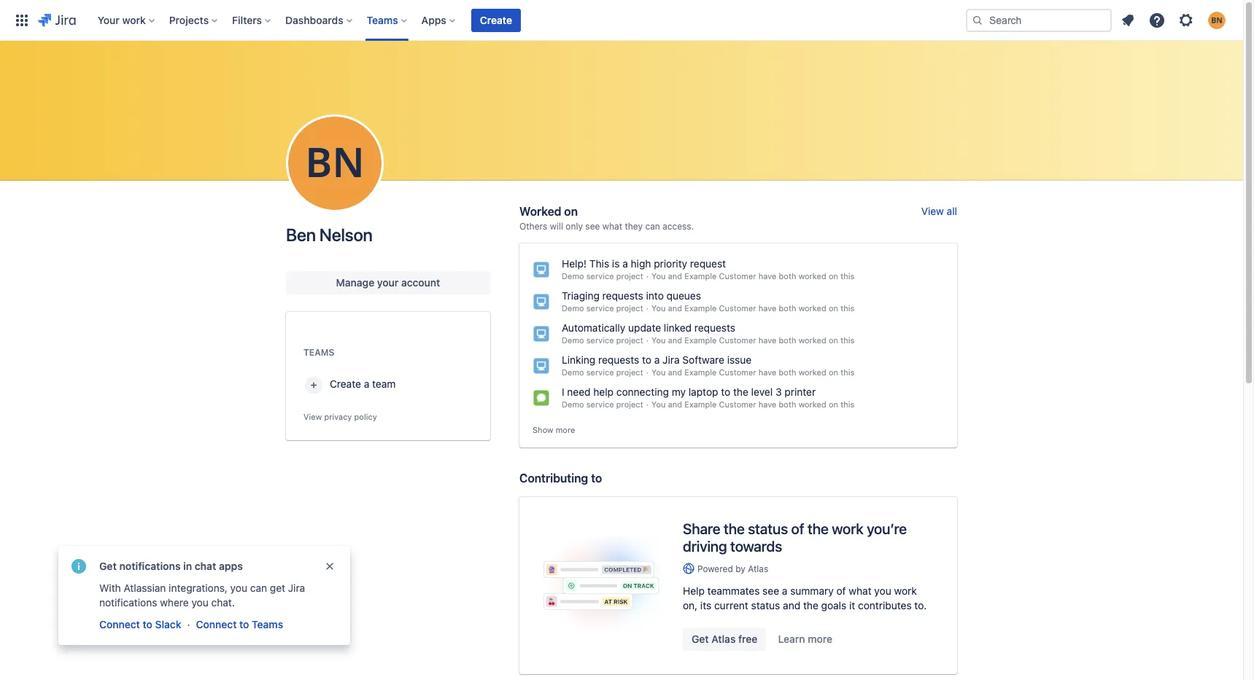 Task type: locate. For each thing, give the bounding box(es) containing it.
info image
[[70, 558, 88, 576]]

project for is
[[617, 271, 643, 281]]

priority
[[654, 258, 688, 270]]

1 vertical spatial more
[[808, 633, 833, 646]]

3 you from the top
[[652, 336, 666, 345]]

help image
[[1149, 11, 1166, 29]]

see right only
[[586, 221, 600, 232]]

help
[[594, 386, 614, 398]]

5 service from the top
[[587, 400, 614, 409]]

a inside create a team button
[[364, 378, 370, 390]]

manage your account link
[[286, 271, 490, 295]]

and down my
[[668, 400, 682, 409]]

4 this from the top
[[841, 368, 855, 377]]

4 demo from the top
[[562, 368, 584, 377]]

primary element
[[9, 0, 966, 41]]

teams inside teams 'dropdown button'
[[367, 14, 398, 26]]

example down request
[[685, 271, 717, 281]]

2 vertical spatial teams
[[252, 619, 283, 631]]

demo service project down help
[[562, 400, 643, 409]]

others will only see what they can access.
[[520, 221, 694, 232]]

to
[[642, 354, 652, 366], [721, 386, 731, 398], [591, 472, 602, 485], [143, 619, 152, 631], [239, 619, 249, 631]]

4 you from the top
[[652, 368, 666, 377]]

share the status of the work you're driving towards
[[683, 521, 907, 555]]

demo service project up automatically
[[562, 304, 643, 313]]

2 demo from the top
[[562, 304, 584, 313]]

they
[[625, 221, 643, 232]]

you up the contributes
[[875, 585, 892, 598]]

0 vertical spatial teams
[[367, 14, 398, 26]]

you
[[652, 271, 666, 281], [652, 304, 666, 313], [652, 336, 666, 345], [652, 368, 666, 377], [652, 400, 666, 409]]

connect inside 'button'
[[99, 619, 140, 631]]

your profile and settings image
[[1209, 11, 1226, 29]]

is
[[612, 258, 620, 270]]

demo down the 'help!'
[[562, 271, 584, 281]]

4 demo service project from the top
[[562, 368, 643, 377]]

more inside learn more button
[[808, 633, 833, 646]]

get for get notifications in chat apps
[[99, 560, 117, 573]]

demo service project for help!
[[562, 271, 643, 281]]

example for software
[[685, 368, 717, 377]]

project down the update
[[617, 336, 643, 345]]

2 demo service project from the top
[[562, 304, 643, 313]]

jira left software at the bottom
[[663, 354, 680, 366]]

connect to teams
[[196, 619, 283, 631]]

demo service project down automatically
[[562, 336, 643, 345]]

triaging
[[562, 290, 600, 302]]

2 horizontal spatial teams
[[367, 14, 398, 26]]

current
[[714, 600, 749, 612]]

integrations,
[[169, 582, 228, 595]]

demo down need
[[562, 400, 584, 409]]

0 vertical spatial atlas
[[748, 564, 769, 575]]

1 vertical spatial status
[[751, 600, 780, 612]]

worked for issue
[[799, 368, 827, 377]]

view left privacy
[[304, 412, 322, 422]]

you down 'priority'
[[652, 271, 666, 281]]

5 this from the top
[[841, 400, 855, 409]]

more
[[556, 425, 575, 435], [808, 633, 833, 646]]

1 horizontal spatial view
[[922, 205, 944, 217]]

1 vertical spatial create
[[330, 378, 361, 390]]

others
[[520, 221, 548, 232]]

view for view all
[[922, 205, 944, 217]]

2 horizontal spatial work
[[894, 585, 917, 598]]

project for to
[[617, 368, 643, 377]]

0 horizontal spatial work
[[122, 14, 146, 26]]

5 you from the top
[[652, 400, 666, 409]]

4 you and example customer have both worked on this from the top
[[652, 368, 855, 377]]

3 have from the top
[[759, 336, 777, 345]]

1 vertical spatial see
[[763, 585, 779, 598]]

1 demo service project from the top
[[562, 271, 643, 281]]

0 horizontal spatial view
[[304, 412, 322, 422]]

5 example from the top
[[685, 400, 717, 409]]

teams up create a team
[[304, 347, 335, 358]]

to inside connect to teams button
[[239, 619, 249, 631]]

to down automatically update linked requests
[[642, 354, 652, 366]]

example for laptop
[[685, 400, 717, 409]]

example down laptop
[[685, 400, 717, 409]]

both
[[779, 271, 797, 281], [779, 304, 797, 313], [779, 336, 797, 345], [779, 368, 797, 377], [779, 400, 797, 409]]

3
[[776, 386, 782, 398]]

0 vertical spatial work
[[122, 14, 146, 26]]

1 horizontal spatial connect
[[196, 619, 237, 631]]

you
[[230, 582, 247, 595], [875, 585, 892, 598], [192, 597, 209, 609]]

atlas
[[748, 564, 769, 575], [712, 633, 736, 646]]

you down connecting
[[652, 400, 666, 409]]

1 horizontal spatial create
[[480, 14, 512, 26]]

1 connect from the left
[[99, 619, 140, 631]]

atlas image
[[683, 564, 695, 575]]

your work
[[98, 14, 146, 26]]

0 vertical spatial status
[[748, 521, 788, 538]]

5 demo from the top
[[562, 400, 584, 409]]

3 this from the top
[[841, 336, 855, 345]]

and for to
[[668, 368, 682, 377]]

work
[[122, 14, 146, 26], [832, 521, 864, 538], [894, 585, 917, 598]]

need
[[567, 386, 591, 398]]

connect down chat.
[[196, 619, 237, 631]]

view all link
[[922, 205, 958, 217]]

get inside button
[[692, 633, 709, 646]]

create for create
[[480, 14, 512, 26]]

banner
[[0, 0, 1244, 41]]

see right the teammates
[[763, 585, 779, 598]]

on for triaging requests into queues
[[829, 304, 839, 313]]

5 worked from the top
[[799, 400, 827, 409]]

1 you and example customer have both worked on this from the top
[[652, 271, 855, 281]]

service down automatically
[[587, 336, 614, 345]]

view left "all"
[[922, 205, 944, 217]]

1 you from the top
[[652, 271, 666, 281]]

4 customer from the top
[[719, 368, 756, 377]]

1 vertical spatial work
[[832, 521, 864, 538]]

dashboards
[[285, 14, 343, 26]]

chat.
[[211, 597, 235, 609]]

get up with
[[99, 560, 117, 573]]

worked on
[[520, 205, 578, 218]]

1 demo from the top
[[562, 271, 584, 281]]

demo up linking
[[562, 336, 584, 345]]

0 horizontal spatial atlas
[[712, 633, 736, 646]]

a right is
[[623, 258, 628, 270]]

towards
[[731, 538, 782, 555]]

you down integrations,
[[192, 597, 209, 609]]

by
[[736, 564, 746, 575]]

demo down linking
[[562, 368, 584, 377]]

get notifications in chat apps
[[99, 560, 243, 573]]

1 vertical spatial can
[[250, 582, 267, 595]]

1 vertical spatial notifications
[[99, 597, 157, 609]]

on
[[564, 205, 578, 218], [829, 271, 839, 281], [829, 304, 839, 313], [829, 336, 839, 345], [829, 368, 839, 377], [829, 400, 839, 409]]

4 worked from the top
[[799, 368, 827, 377]]

you down linking requests to a jira software issue
[[652, 368, 666, 377]]

contributes
[[858, 600, 912, 612]]

0 horizontal spatial jira
[[288, 582, 305, 595]]

1 horizontal spatial what
[[849, 585, 872, 598]]

0 vertical spatial see
[[586, 221, 600, 232]]

service
[[587, 271, 614, 281], [587, 304, 614, 313], [587, 336, 614, 345], [587, 368, 614, 377], [587, 400, 614, 409]]

you up chat.
[[230, 582, 247, 595]]

1 horizontal spatial more
[[808, 633, 833, 646]]

banner containing your work
[[0, 0, 1244, 41]]

0 vertical spatial more
[[556, 425, 575, 435]]

0 horizontal spatial connect
[[99, 619, 140, 631]]

can inside the with atlassian integrations, you can get jira notifications where you chat.
[[250, 582, 267, 595]]

to for connect to teams
[[239, 619, 249, 631]]

1 vertical spatial get
[[692, 633, 709, 646]]

connect inside button
[[196, 619, 237, 631]]

will
[[550, 221, 563, 232]]

get atlas free button
[[683, 628, 767, 652]]

create inside button
[[480, 14, 512, 26]]

of
[[791, 521, 805, 538], [837, 585, 846, 598]]

to right contributing
[[591, 472, 602, 485]]

projects
[[169, 14, 209, 26]]

1 have from the top
[[759, 271, 777, 281]]

0 vertical spatial requests
[[603, 290, 644, 302]]

projects button
[[165, 8, 223, 32]]

and up my
[[668, 368, 682, 377]]

1 horizontal spatial work
[[832, 521, 864, 538]]

work inside share the status of the work you're driving towards
[[832, 521, 864, 538]]

1 customer from the top
[[719, 271, 756, 281]]

create right apps popup button
[[480, 14, 512, 26]]

you and example customer have both worked on this
[[652, 271, 855, 281], [652, 304, 855, 313], [652, 336, 855, 345], [652, 368, 855, 377], [652, 400, 855, 409]]

a left team at the bottom left of page
[[364, 378, 370, 390]]

4 both from the top
[[779, 368, 797, 377]]

show more
[[533, 425, 575, 435]]

service down help
[[587, 400, 614, 409]]

0 vertical spatial what
[[603, 221, 623, 232]]

1 horizontal spatial see
[[763, 585, 779, 598]]

in
[[183, 560, 192, 573]]

5 both from the top
[[779, 400, 797, 409]]

2 both from the top
[[779, 304, 797, 313]]

3 demo service project from the top
[[562, 336, 643, 345]]

help!
[[562, 258, 587, 270]]

1 vertical spatial teams
[[304, 347, 335, 358]]

requests for into
[[603, 290, 644, 302]]

requests
[[603, 290, 644, 302], [695, 322, 736, 334], [598, 354, 639, 366]]

1 vertical spatial atlas
[[712, 633, 736, 646]]

more inside the show more link
[[556, 425, 575, 435]]

1 worked from the top
[[799, 271, 827, 281]]

and down 'priority'
[[668, 271, 682, 281]]

to inside connect to slack 'button'
[[143, 619, 152, 631]]

1 horizontal spatial of
[[837, 585, 846, 598]]

0 vertical spatial create
[[480, 14, 512, 26]]

linking requests to a jira software issue
[[562, 354, 752, 366]]

software
[[683, 354, 725, 366]]

4 example from the top
[[685, 368, 717, 377]]

notifications
[[119, 560, 181, 573], [99, 597, 157, 609]]

0 vertical spatial view
[[922, 205, 944, 217]]

can right they at the top of the page
[[645, 221, 660, 232]]

2 have from the top
[[759, 304, 777, 313]]

example down software at the bottom
[[685, 368, 717, 377]]

a inside help teammates see a summary of what you work on, its current status and the goals it contributes to.
[[782, 585, 788, 598]]

0 horizontal spatial see
[[586, 221, 600, 232]]

and down queues at the top right of the page
[[668, 304, 682, 313]]

it
[[850, 600, 856, 612]]

work left you're
[[832, 521, 864, 538]]

0 vertical spatial get
[[99, 560, 117, 573]]

1 both from the top
[[779, 271, 797, 281]]

and down linked
[[668, 336, 682, 345]]

1 vertical spatial of
[[837, 585, 846, 598]]

1 vertical spatial what
[[849, 585, 872, 598]]

laptop
[[689, 386, 718, 398]]

create inside button
[[330, 378, 361, 390]]

get down its
[[692, 633, 709, 646]]

4 project from the top
[[617, 368, 643, 377]]

status up towards
[[748, 521, 788, 538]]

my
[[672, 386, 686, 398]]

view privacy policy
[[304, 412, 377, 422]]

0 horizontal spatial more
[[556, 425, 575, 435]]

notifications down atlassian
[[99, 597, 157, 609]]

notifications up atlassian
[[119, 560, 181, 573]]

2 project from the top
[[617, 304, 643, 313]]

view for view privacy policy
[[304, 412, 322, 422]]

service for i
[[587, 400, 614, 409]]

2 connect from the left
[[196, 619, 237, 631]]

0 horizontal spatial can
[[250, 582, 267, 595]]

project down connecting
[[617, 400, 643, 409]]

jira image
[[38, 11, 76, 29], [38, 11, 76, 29]]

1 horizontal spatial jira
[[663, 354, 680, 366]]

dashboards button
[[281, 8, 358, 32]]

1 vertical spatial requests
[[695, 322, 736, 334]]

appswitcher icon image
[[13, 11, 31, 29]]

the down summary
[[803, 600, 819, 612]]

project down high
[[617, 271, 643, 281]]

teams down get
[[252, 619, 283, 631]]

3 project from the top
[[617, 336, 643, 345]]

service down this at the left top of page
[[587, 271, 614, 281]]

the
[[733, 386, 749, 398], [724, 521, 745, 538], [808, 521, 829, 538], [803, 600, 819, 612]]

atlas left free
[[712, 633, 736, 646]]

on for help! this is a high priority request
[[829, 271, 839, 281]]

5 you and example customer have both worked on this from the top
[[652, 400, 855, 409]]

have
[[759, 271, 777, 281], [759, 304, 777, 313], [759, 336, 777, 345], [759, 368, 777, 377], [759, 400, 777, 409]]

requests left into
[[603, 290, 644, 302]]

status
[[748, 521, 788, 538], [751, 600, 780, 612]]

4 have from the top
[[759, 368, 777, 377]]

Search field
[[966, 8, 1112, 32]]

customer for issue
[[719, 368, 756, 377]]

1 horizontal spatial you
[[230, 582, 247, 595]]

show more link
[[533, 425, 575, 436]]

view
[[922, 205, 944, 217], [304, 412, 322, 422]]

0 horizontal spatial create
[[330, 378, 361, 390]]

both for to
[[779, 400, 797, 409]]

create up view privacy policy "link"
[[330, 378, 361, 390]]

on for linking requests to a jira software issue
[[829, 368, 839, 377]]

0 vertical spatial of
[[791, 521, 805, 538]]

of up 'powered by atlas' link
[[791, 521, 805, 538]]

contributing
[[520, 472, 588, 485]]

2 vertical spatial requests
[[598, 354, 639, 366]]

learn
[[778, 633, 805, 646]]

of up goals
[[837, 585, 846, 598]]

your work button
[[93, 8, 160, 32]]

demo down triaging
[[562, 304, 584, 313]]

dismiss image
[[324, 561, 336, 573]]

5 project from the top
[[617, 400, 643, 409]]

0 horizontal spatial get
[[99, 560, 117, 573]]

3 service from the top
[[587, 336, 614, 345]]

1 vertical spatial jira
[[288, 582, 305, 595]]

customer for to
[[719, 400, 756, 409]]

you down into
[[652, 304, 666, 313]]

a down automatically update linked requests
[[654, 354, 660, 366]]

demo service project for triaging
[[562, 304, 643, 313]]

status inside help teammates see a summary of what you work on, its current status and the goals it contributes to.
[[751, 600, 780, 612]]

1 example from the top
[[685, 271, 717, 281]]

a for linking
[[654, 354, 660, 366]]

filters button
[[228, 8, 277, 32]]

0 horizontal spatial teams
[[252, 619, 283, 631]]

apps
[[219, 560, 243, 573]]

to down the with atlassian integrations, you can get jira notifications where you chat.
[[239, 619, 249, 631]]

1 vertical spatial view
[[304, 412, 322, 422]]

2 horizontal spatial you
[[875, 585, 892, 598]]

powered
[[698, 564, 733, 575]]

demo service project down this at the left top of page
[[562, 271, 643, 281]]

1 project from the top
[[617, 271, 643, 281]]

5 demo service project from the top
[[562, 400, 643, 409]]

summary
[[791, 585, 834, 598]]

teams inside connect to teams button
[[252, 619, 283, 631]]

1 horizontal spatial get
[[692, 633, 709, 646]]

5 have from the top
[[759, 400, 777, 409]]

queues
[[667, 290, 701, 302]]

demo service project for linking
[[562, 368, 643, 377]]

connect to slack button
[[98, 617, 183, 634]]

work up the to.
[[894, 585, 917, 598]]

can left get
[[250, 582, 267, 595]]

what left they at the top of the page
[[603, 221, 623, 232]]

example down queues at the top right of the page
[[685, 304, 717, 313]]

notifications image
[[1120, 11, 1137, 29]]

more right "show"
[[556, 425, 575, 435]]

what up it
[[849, 585, 872, 598]]

project up connecting
[[617, 368, 643, 377]]

to.
[[915, 600, 927, 612]]

1 service from the top
[[587, 271, 614, 281]]

worked for to
[[799, 400, 827, 409]]

connect to slack
[[99, 619, 181, 631]]

atlas right by
[[748, 564, 769, 575]]

demo service project up help
[[562, 368, 643, 377]]

you down automatically update linked requests
[[652, 336, 666, 345]]

3 demo from the top
[[562, 336, 584, 345]]

work inside help teammates see a summary of what you work on, its current status and the goals it contributes to.
[[894, 585, 917, 598]]

to left slack
[[143, 619, 152, 631]]

2 vertical spatial work
[[894, 585, 917, 598]]

project for linked
[[617, 336, 643, 345]]

its
[[701, 600, 712, 612]]

status right current
[[751, 600, 780, 612]]

customer
[[719, 271, 756, 281], [719, 304, 756, 313], [719, 336, 756, 345], [719, 368, 756, 377], [719, 400, 756, 409]]

4 service from the top
[[587, 368, 614, 377]]

and down summary
[[783, 600, 801, 612]]

example up software at the bottom
[[685, 336, 717, 345]]

worked for request
[[799, 271, 827, 281]]

what
[[603, 221, 623, 232], [849, 585, 872, 598]]

nelson
[[319, 225, 373, 245]]

work right your
[[122, 14, 146, 26]]

requests up help
[[598, 354, 639, 366]]

demo
[[562, 271, 584, 281], [562, 304, 584, 313], [562, 336, 584, 345], [562, 368, 584, 377], [562, 400, 584, 409]]

have for issue
[[759, 368, 777, 377]]

1 this from the top
[[841, 271, 855, 281]]

jira right get
[[288, 582, 305, 595]]

connect down with
[[99, 619, 140, 631]]

issue
[[727, 354, 752, 366]]

project down triaging requests into queues
[[617, 304, 643, 313]]

demo for linking
[[562, 368, 584, 377]]

service up automatically
[[587, 304, 614, 313]]

1 horizontal spatial can
[[645, 221, 660, 232]]

demo service project for automatically
[[562, 336, 643, 345]]

5 customer from the top
[[719, 400, 756, 409]]

0 horizontal spatial of
[[791, 521, 805, 538]]

you for help
[[652, 400, 666, 409]]

2 you from the top
[[652, 304, 666, 313]]

more right learn
[[808, 633, 833, 646]]

teams left apps
[[367, 14, 398, 26]]

2 service from the top
[[587, 304, 614, 313]]

requests up software at the bottom
[[695, 322, 736, 334]]

create for create a team
[[330, 378, 361, 390]]

service up help
[[587, 368, 614, 377]]

a left summary
[[782, 585, 788, 598]]



Task type: vqa. For each thing, say whether or not it's contained in the screenshot.
via looks
no



Task type: describe. For each thing, give the bounding box(es) containing it.
3 you and example customer have both worked on this from the top
[[652, 336, 855, 345]]

this
[[590, 258, 610, 270]]

on for i need help connecting my laptop to the level 3 printer
[[829, 400, 839, 409]]

create a team
[[330, 378, 396, 390]]

connecting
[[617, 386, 669, 398]]

service for linking
[[587, 368, 614, 377]]

1 horizontal spatial atlas
[[748, 564, 769, 575]]

0 horizontal spatial what
[[603, 221, 623, 232]]

to right laptop
[[721, 386, 731, 398]]

connect for connect to slack
[[99, 619, 140, 631]]

a for help
[[782, 585, 788, 598]]

with atlassian integrations, you can get jira notifications where you chat.
[[99, 582, 305, 609]]

service for help!
[[587, 271, 614, 281]]

policy
[[354, 412, 377, 422]]

have for to
[[759, 400, 777, 409]]

service for automatically
[[587, 336, 614, 345]]

work inside your work popup button
[[122, 14, 146, 26]]

this for request
[[841, 271, 855, 281]]

2 you and example customer have both worked on this from the top
[[652, 304, 855, 313]]

contributing to
[[520, 472, 602, 485]]

this for to
[[841, 400, 855, 409]]

status inside share the status of the work you're driving towards
[[748, 521, 788, 538]]

you and example customer have both worked on this for issue
[[652, 368, 855, 377]]

teammates
[[708, 585, 760, 598]]

create a team button
[[304, 371, 473, 400]]

apps
[[422, 14, 447, 26]]

2 example from the top
[[685, 304, 717, 313]]

you for to
[[652, 368, 666, 377]]

i
[[562, 386, 565, 398]]

service for triaging
[[587, 304, 614, 313]]

the inside help teammates see a summary of what you work on, its current status and the goals it contributes to.
[[803, 600, 819, 612]]

view all
[[922, 205, 958, 217]]

1 horizontal spatial teams
[[304, 347, 335, 358]]

and for into
[[668, 304, 682, 313]]

i need help connecting my laptop to the level 3 printer
[[562, 386, 816, 398]]

learn more
[[778, 633, 833, 646]]

learn more button
[[770, 628, 842, 652]]

of inside share the status of the work you're driving towards
[[791, 521, 805, 538]]

into
[[646, 290, 664, 302]]

goals
[[821, 600, 847, 612]]

what inside help teammates see a summary of what you work on, its current status and the goals it contributes to.
[[849, 585, 872, 598]]

to for connect to slack
[[143, 619, 152, 631]]

view privacy policy link
[[304, 412, 377, 422]]

you and example customer have both worked on this for request
[[652, 271, 855, 281]]

of inside help teammates see a summary of what you work on, its current status and the goals it contributes to.
[[837, 585, 846, 598]]

0 vertical spatial notifications
[[119, 560, 181, 573]]

you for is
[[652, 271, 666, 281]]

get for get atlas free
[[692, 633, 709, 646]]

you're
[[867, 521, 907, 538]]

project for help
[[617, 400, 643, 409]]

high
[[631, 258, 651, 270]]

filters
[[232, 14, 262, 26]]

all
[[947, 205, 958, 217]]

apps button
[[417, 8, 461, 32]]

0 vertical spatial jira
[[663, 354, 680, 366]]

linked
[[664, 322, 692, 334]]

manage your account
[[336, 277, 440, 289]]

to for contributing to
[[591, 472, 602, 485]]

and inside help teammates see a summary of what you work on, its current status and the goals it contributes to.
[[783, 600, 801, 612]]

example for priority
[[685, 271, 717, 281]]

on,
[[683, 600, 698, 612]]

0 vertical spatial can
[[645, 221, 660, 232]]

profile image actions image
[[326, 155, 344, 172]]

and for is
[[668, 271, 682, 281]]

free
[[739, 633, 758, 646]]

2 worked from the top
[[799, 304, 827, 313]]

your
[[98, 14, 120, 26]]

access.
[[663, 221, 694, 232]]

3 example from the top
[[685, 336, 717, 345]]

the up towards
[[724, 521, 745, 538]]

powered by atlas
[[698, 564, 769, 575]]

level
[[751, 386, 773, 398]]

update
[[628, 322, 661, 334]]

share
[[683, 521, 721, 538]]

worked
[[520, 205, 562, 218]]

2 customer from the top
[[719, 304, 756, 313]]

you and example customer have both worked on this for to
[[652, 400, 855, 409]]

ben nelson
[[286, 225, 373, 245]]

see inside help teammates see a summary of what you work on, its current status and the goals it contributes to.
[[763, 585, 779, 598]]

get atlas free
[[692, 633, 758, 646]]

have for request
[[759, 271, 777, 281]]

0 horizontal spatial you
[[192, 597, 209, 609]]

demo for triaging
[[562, 304, 584, 313]]

your
[[377, 277, 399, 289]]

demo for i
[[562, 400, 584, 409]]

privacy
[[324, 412, 352, 422]]

both for request
[[779, 271, 797, 281]]

demo service project for i
[[562, 400, 643, 409]]

triaging requests into queues
[[562, 290, 701, 302]]

the left the level
[[733, 386, 749, 398]]

get
[[270, 582, 285, 595]]

you for into
[[652, 304, 666, 313]]

more for show more
[[556, 425, 575, 435]]

printer
[[785, 386, 816, 398]]

3 customer from the top
[[719, 336, 756, 345]]

more for learn more
[[808, 633, 833, 646]]

with
[[99, 582, 121, 595]]

and for help
[[668, 400, 682, 409]]

show
[[533, 425, 554, 435]]

linking
[[562, 354, 596, 366]]

teams button
[[362, 8, 413, 32]]

powered by atlas link
[[683, 563, 934, 576]]

help
[[683, 585, 705, 598]]

demo for automatically
[[562, 336, 584, 345]]

project for into
[[617, 304, 643, 313]]

atlassian
[[124, 582, 166, 595]]

manage
[[336, 277, 375, 289]]

ben
[[286, 225, 316, 245]]

create button
[[471, 8, 521, 32]]

where
[[160, 597, 189, 609]]

account
[[401, 277, 440, 289]]

automatically update linked requests
[[562, 322, 736, 334]]

help! this is a high priority request
[[562, 258, 726, 270]]

connect to teams button
[[195, 617, 285, 634]]

help teammates see a summary of what you work on, its current status and the goals it contributes to.
[[683, 585, 927, 612]]

driving
[[683, 538, 727, 555]]

3 worked from the top
[[799, 336, 827, 345]]

a for help!
[[623, 258, 628, 270]]

only
[[566, 221, 583, 232]]

settings image
[[1178, 11, 1195, 29]]

this for issue
[[841, 368, 855, 377]]

requests for to
[[598, 354, 639, 366]]

team
[[372, 378, 396, 390]]

request
[[690, 258, 726, 270]]

jira inside the with atlassian integrations, you can get jira notifications where you chat.
[[288, 582, 305, 595]]

demo for help!
[[562, 271, 584, 281]]

2 this from the top
[[841, 304, 855, 313]]

connect for connect to teams
[[196, 619, 237, 631]]

on for automatically update linked requests
[[829, 336, 839, 345]]

you for linked
[[652, 336, 666, 345]]

notifications inside the with atlassian integrations, you can get jira notifications where you chat.
[[99, 597, 157, 609]]

customer for request
[[719, 271, 756, 281]]

you inside help teammates see a summary of what you work on, its current status and the goals it contributes to.
[[875, 585, 892, 598]]

atlas inside button
[[712, 633, 736, 646]]

3 both from the top
[[779, 336, 797, 345]]

and for linked
[[668, 336, 682, 345]]

both for issue
[[779, 368, 797, 377]]

the up 'powered by atlas' link
[[808, 521, 829, 538]]

search image
[[972, 14, 984, 26]]

automatically
[[562, 322, 626, 334]]



